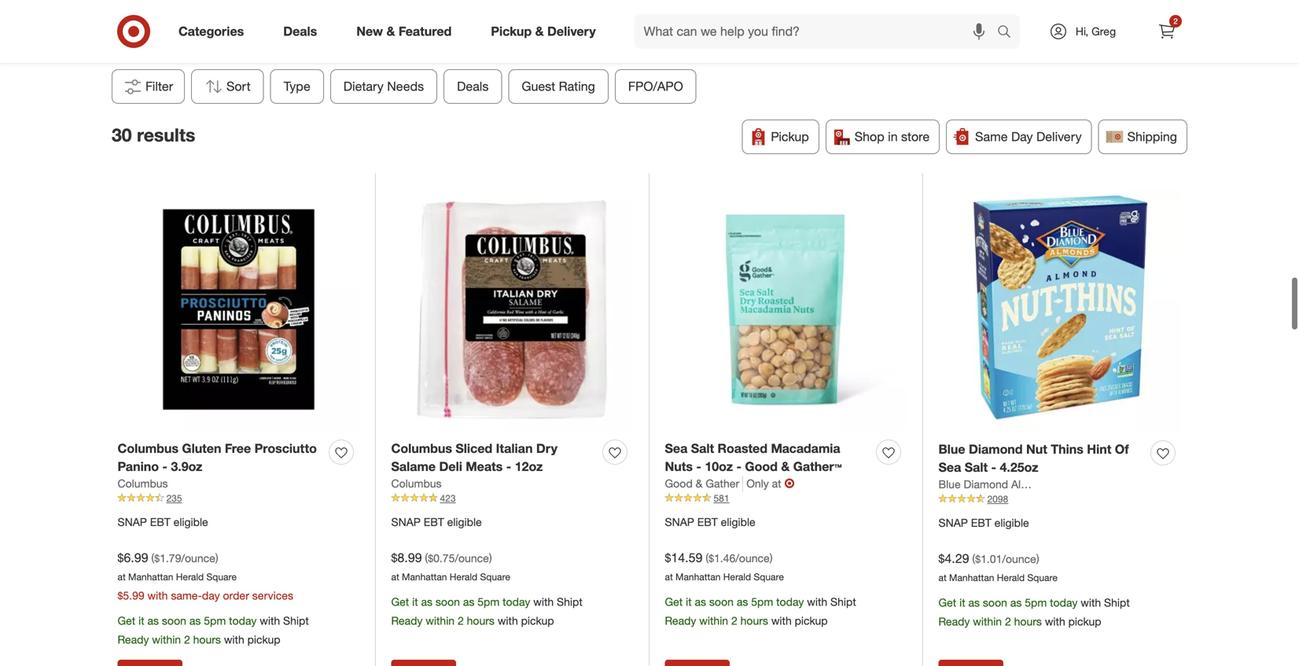 Task type: vqa. For each thing, say whether or not it's contained in the screenshot.
Guest
yes



Task type: describe. For each thing, give the bounding box(es) containing it.
/ounce for $8.99
[[455, 551, 489, 565]]

2098
[[988, 493, 1009, 505]]

day
[[202, 589, 220, 603]]

at for columbus gluten free prosciutto panino - 3.9oz
[[118, 571, 126, 583]]

What can we help you find? suggestions appear below search field
[[635, 14, 1002, 49]]

columbus sliced italian dry salame deli meats - 12oz link
[[391, 440, 597, 476]]

hi, greg
[[1076, 24, 1117, 38]]

get it as soon as 5pm today with shipt ready within 2 hours with pickup for $14.59
[[665, 595, 857, 628]]

advertisement element
[[178, 0, 1122, 40]]

thins
[[1051, 442, 1084, 457]]

$0.75
[[428, 551, 455, 565]]

2 link
[[1150, 14, 1185, 49]]

new & featured
[[357, 24, 452, 39]]

within for $14.59
[[700, 614, 729, 628]]

) for $6.99
[[215, 551, 218, 565]]

columbus gluten free prosciutto panino - 3.9oz link
[[118, 440, 323, 476]]

pickup & delivery link
[[478, 14, 616, 49]]

within for $8.99
[[426, 614, 455, 628]]

deals for deals button
[[457, 79, 489, 94]]

good & gather link
[[665, 476, 744, 492]]

$1.79
[[154, 551, 181, 565]]

herald for $8.99
[[450, 571, 478, 583]]

( for $14.59
[[706, 551, 709, 565]]

pickup for pickup & delivery
[[491, 24, 532, 39]]

featured
[[399, 24, 452, 39]]

dietary needs
[[344, 79, 424, 94]]

today for $8.99
[[503, 595, 531, 609]]

square for $4.29
[[1028, 572, 1058, 584]]

results
[[137, 124, 195, 146]]

- inside blue diamond nut thins hint of sea salt - 4.25oz
[[992, 460, 997, 475]]

greg
[[1092, 24, 1117, 38]]

same day delivery button
[[947, 120, 1092, 154]]

hours for $4.29
[[1015, 615, 1042, 629]]

ready for $8.99
[[391, 614, 423, 628]]

manhattan for $14.59
[[676, 571, 721, 583]]

get down $5.99
[[118, 614, 136, 628]]

2098 link
[[939, 492, 1182, 506]]

- up good & gather link
[[697, 459, 702, 474]]

nuts
[[665, 459, 693, 474]]

order
[[223, 589, 249, 603]]

categories
[[179, 24, 244, 39]]

store
[[902, 129, 930, 144]]

235 link
[[118, 492, 360, 505]]

- inside columbus gluten free prosciutto panino - 3.9oz
[[162, 459, 168, 474]]

it for $4.29
[[960, 596, 966, 610]]

search button
[[991, 14, 1028, 52]]

free
[[225, 441, 251, 456]]

5pm down day
[[204, 614, 226, 628]]

at for columbus sliced italian dry salame deli meats - 12oz
[[391, 571, 399, 583]]

$1.01
[[976, 552, 1003, 566]]

type
[[284, 79, 311, 94]]

new & featured link
[[343, 14, 472, 49]]

12oz
[[515, 459, 543, 474]]

2 for good
[[732, 614, 738, 628]]

eligible for $14.59
[[721, 515, 756, 529]]

pickup & delivery
[[491, 24, 596, 39]]

macadamia
[[771, 441, 841, 456]]

rating
[[559, 79, 596, 94]]

needs
[[387, 79, 424, 94]]

( for $4.29
[[973, 552, 976, 566]]

manhattan for $8.99
[[402, 571, 447, 583]]

2 for 12oz
[[458, 614, 464, 628]]

ready for $14.59
[[665, 614, 697, 628]]

salame
[[391, 459, 436, 474]]

columbus inside columbus gluten free prosciutto panino - 3.9oz
[[118, 441, 179, 456]]

ebt for $14.59
[[698, 515, 718, 529]]

roasted
[[718, 441, 768, 456]]

guest
[[522, 79, 556, 94]]

gather™
[[794, 459, 842, 474]]

filter
[[146, 79, 173, 94]]

it down $5.99
[[139, 614, 144, 628]]

snap ebt eligible for $8.99
[[391, 515, 482, 529]]

shop
[[855, 129, 885, 144]]

columbus sliced italian dry salame deli meats - 12oz
[[391, 441, 558, 474]]

get it as soon as 5pm today with shipt ready within 2 hours with pickup down day
[[118, 614, 309, 647]]

( for $8.99
[[425, 551, 428, 565]]

manhattan for $4.29
[[950, 572, 995, 584]]

snap for $4.29
[[939, 516, 968, 530]]

423 link
[[391, 492, 634, 505]]

gluten
[[182, 441, 221, 456]]

$4.29 ( $1.01 /ounce ) at manhattan herald square
[[939, 551, 1058, 584]]

type button
[[271, 69, 324, 104]]

salt inside 'sea salt roasted macadamia nuts - 10oz - good & gather™'
[[691, 441, 714, 456]]

day
[[1012, 129, 1033, 144]]

¬
[[785, 476, 795, 491]]

10oz
[[705, 459, 733, 474]]

categories link
[[165, 14, 264, 49]]

pickup for $4.29
[[1069, 615, 1102, 629]]

sort
[[227, 79, 251, 94]]

/ounce for $4.29
[[1003, 552, 1037, 566]]

dietary
[[344, 79, 384, 94]]

) for $4.29
[[1037, 552, 1040, 566]]

eligible for $6.99
[[174, 515, 208, 529]]

get for $14.59
[[665, 595, 683, 609]]

search
[[991, 25, 1028, 41]]

at inside good & gather only at ¬
[[772, 477, 782, 490]]

italian
[[496, 441, 533, 456]]

within down same- on the left bottom of page
[[152, 633, 181, 647]]

ready down $5.99
[[118, 633, 149, 647]]

deals button
[[444, 69, 502, 104]]

get for $8.99
[[391, 595, 409, 609]]

235
[[166, 492, 182, 504]]

shipt for $8.99
[[557, 595, 583, 609]]

good inside good & gather only at ¬
[[665, 477, 693, 490]]

& for featured
[[387, 24, 395, 39]]

herald for $4.29
[[997, 572, 1025, 584]]

pickup for pickup
[[771, 129, 809, 144]]

with inside $6.99 ( $1.79 /ounce ) at manhattan herald square $5.99 with same-day order services
[[148, 589, 168, 603]]

$4.29
[[939, 551, 970, 566]]

& for delivery
[[536, 24, 544, 39]]

deals for deals link
[[283, 24, 317, 39]]

today down order
[[229, 614, 257, 628]]



Task type: locate. For each thing, give the bounding box(es) containing it.
blue diamond almonds link
[[939, 477, 1055, 492]]

1 horizontal spatial sea
[[939, 460, 962, 475]]

snap up $6.99
[[118, 515, 147, 529]]

delivery for same day delivery
[[1037, 129, 1082, 144]]

snap ebt eligible down 2098
[[939, 516, 1030, 530]]

& inside good & gather only at ¬
[[696, 477, 703, 490]]

/ounce up same- on the left bottom of page
[[181, 551, 215, 565]]

snap up '$8.99'
[[391, 515, 421, 529]]

columbus link for panino
[[118, 476, 168, 492]]

$6.99 ( $1.79 /ounce ) at manhattan herald square $5.99 with same-day order services
[[118, 550, 293, 603]]

get down the $14.59 in the right of the page
[[665, 595, 683, 609]]

2 down $4.29 ( $1.01 /ounce ) at manhattan herald square
[[1005, 615, 1012, 629]]

herald inside $8.99 ( $0.75 /ounce ) at manhattan herald square
[[450, 571, 478, 583]]

( right the $14.59 in the right of the page
[[706, 551, 709, 565]]

manhattan inside $8.99 ( $0.75 /ounce ) at manhattan herald square
[[402, 571, 447, 583]]

) right $0.75
[[489, 551, 492, 565]]

manhattan inside $6.99 ( $1.79 /ounce ) at manhattan herald square $5.99 with same-day order services
[[128, 571, 173, 583]]

5pm for $4.29
[[1025, 596, 1047, 610]]

guest rating button
[[509, 69, 609, 104]]

columbus up panino
[[118, 441, 179, 456]]

diamond up 2098
[[964, 477, 1009, 491]]

manhattan for $6.99
[[128, 571, 173, 583]]

& right "new"
[[387, 24, 395, 39]]

within for $4.29
[[973, 615, 1002, 629]]

same
[[976, 129, 1008, 144]]

within down $8.99 ( $0.75 /ounce ) at manhattan herald square
[[426, 614, 455, 628]]

columbus sliced italian dry salame deli meats - 12oz image
[[391, 189, 634, 431], [391, 189, 634, 431]]

it for $14.59
[[686, 595, 692, 609]]

ebt for $6.99
[[150, 515, 171, 529]]

) up day
[[215, 551, 218, 565]]

0 vertical spatial deals
[[283, 24, 317, 39]]

2 for -
[[1005, 615, 1012, 629]]

gather
[[706, 477, 740, 490]]

deli
[[439, 459, 463, 474]]

ready down the $14.59 in the right of the page
[[665, 614, 697, 628]]

meats
[[466, 459, 503, 474]]

deals left guest
[[457, 79, 489, 94]]

) inside $4.29 ( $1.01 /ounce ) at manhattan herald square
[[1037, 552, 1040, 566]]

0 vertical spatial sea
[[665, 441, 688, 456]]

square inside $14.59 ( $1.46 /ounce ) at manhattan herald square
[[754, 571, 784, 583]]

columbus down salame
[[391, 477, 442, 490]]

it
[[412, 595, 418, 609], [686, 595, 692, 609], [960, 596, 966, 610], [139, 614, 144, 628]]

0 horizontal spatial deals
[[283, 24, 317, 39]]

1 vertical spatial sea
[[939, 460, 962, 475]]

guest rating
[[522, 79, 596, 94]]

hours for $8.99
[[467, 614, 495, 628]]

same day delivery
[[976, 129, 1082, 144]]

delivery inside "link"
[[548, 24, 596, 39]]

soon for $14.59
[[710, 595, 734, 609]]

5pm down $4.29 ( $1.01 /ounce ) at manhattan herald square
[[1025, 596, 1047, 610]]

/ounce inside $4.29 ( $1.01 /ounce ) at manhattan herald square
[[1003, 552, 1037, 566]]

) right $1.01
[[1037, 552, 1040, 566]]

sea salt roasted macadamia nuts - 10oz - good & gather™
[[665, 441, 842, 474]]

/ounce for $14.59
[[736, 551, 770, 565]]

$14.59 ( $1.46 /ounce ) at manhattan herald square
[[665, 550, 784, 583]]

/ounce inside $14.59 ( $1.46 /ounce ) at manhattan herald square
[[736, 551, 770, 565]]

2 down same- on the left bottom of page
[[184, 633, 190, 647]]

today down $8.99 ( $0.75 /ounce ) at manhattan herald square
[[503, 595, 531, 609]]

columbus up salame
[[391, 441, 452, 456]]

columbus inside columbus sliced italian dry salame deli meats - 12oz
[[391, 441, 452, 456]]

at for blue diamond nut thins hint of sea salt - 4.25oz
[[939, 572, 947, 584]]

- inside columbus sliced italian dry salame deli meats - 12oz
[[506, 459, 512, 474]]

shipping button
[[1099, 120, 1188, 154]]

& inside "link"
[[536, 24, 544, 39]]

ebt down 423
[[424, 515, 444, 529]]

herald down $1.01
[[997, 572, 1025, 584]]

herald up same- on the left bottom of page
[[176, 571, 204, 583]]

) inside $8.99 ( $0.75 /ounce ) at manhattan herald square
[[489, 551, 492, 565]]

herald down $1.46
[[724, 571, 751, 583]]

snap up the $14.59 in the right of the page
[[665, 515, 695, 529]]

0 horizontal spatial sea
[[665, 441, 688, 456]]

blue for blue diamond almonds
[[939, 477, 961, 491]]

diamond for almonds
[[964, 477, 1009, 491]]

get it as soon as 5pm today with shipt ready within 2 hours with pickup for $4.29
[[939, 596, 1130, 629]]

pickup
[[491, 24, 532, 39], [771, 129, 809, 144]]

soon for $8.99
[[436, 595, 460, 609]]

snap for $6.99
[[118, 515, 147, 529]]

soon for $4.29
[[983, 596, 1008, 610]]

columbus link for salame
[[391, 476, 442, 492]]

manhattan inside $14.59 ( $1.46 /ounce ) at manhattan herald square
[[676, 571, 721, 583]]

salt up blue diamond almonds
[[965, 460, 988, 475]]

& up guest
[[536, 24, 544, 39]]

0 vertical spatial good
[[745, 459, 778, 474]]

delivery for pickup & delivery
[[548, 24, 596, 39]]

5pm down $14.59 ( $1.46 /ounce ) at manhattan herald square
[[752, 595, 774, 609]]

-
[[162, 459, 168, 474], [506, 459, 512, 474], [697, 459, 702, 474], [737, 459, 742, 474], [992, 460, 997, 475]]

eligible down 581
[[721, 515, 756, 529]]

( for $6.99
[[151, 551, 154, 565]]

get it as soon as 5pm today with shipt ready within 2 hours with pickup for $8.99
[[391, 595, 583, 628]]

ebt down 581
[[698, 515, 718, 529]]

2 right 'greg'
[[1174, 16, 1178, 26]]

( inside $8.99 ( $0.75 /ounce ) at manhattan herald square
[[425, 551, 428, 565]]

eligible for $4.29
[[995, 516, 1030, 530]]

0 vertical spatial pickup
[[491, 24, 532, 39]]

&
[[387, 24, 395, 39], [536, 24, 544, 39], [782, 459, 790, 474], [696, 477, 703, 490]]

0 vertical spatial blue
[[939, 442, 966, 457]]

at inside $6.99 ( $1.79 /ounce ) at manhattan herald square $5.99 with same-day order services
[[118, 571, 126, 583]]

at down $4.29
[[939, 572, 947, 584]]

sliced
[[456, 441, 493, 456]]

$5.99
[[118, 589, 144, 603]]

at inside $4.29 ( $1.01 /ounce ) at manhattan herald square
[[939, 572, 947, 584]]

with
[[148, 589, 168, 603], [534, 595, 554, 609], [807, 595, 828, 609], [1081, 596, 1102, 610], [260, 614, 280, 628], [498, 614, 518, 628], [772, 614, 792, 628], [1045, 615, 1066, 629], [224, 633, 244, 647]]

get it as soon as 5pm today with shipt ready within 2 hours with pickup down $14.59 ( $1.46 /ounce ) at manhattan herald square
[[665, 595, 857, 628]]

) inside $6.99 ( $1.79 /ounce ) at manhattan herald square $5.99 with same-day order services
[[215, 551, 218, 565]]

hint
[[1088, 442, 1112, 457]]

ready
[[391, 614, 423, 628], [665, 614, 697, 628], [939, 615, 970, 629], [118, 633, 149, 647]]

fpo/apo button
[[615, 69, 697, 104]]

blue for blue diamond nut thins hint of sea salt - 4.25oz
[[939, 442, 966, 457]]

manhattan down $0.75
[[402, 571, 447, 583]]

2 columbus link from the left
[[391, 476, 442, 492]]

2 down $14.59 ( $1.46 /ounce ) at manhattan herald square
[[732, 614, 738, 628]]

at for sea salt roasted macadamia nuts - 10oz - good & gather™
[[665, 571, 673, 583]]

shipt for $4.29
[[1105, 596, 1130, 610]]

ebt down 235
[[150, 515, 171, 529]]

get it as soon as 5pm today with shipt ready within 2 hours with pickup down $8.99 ( $0.75 /ounce ) at manhattan herald square
[[391, 595, 583, 628]]

good inside 'sea salt roasted macadamia nuts - 10oz - good & gather™'
[[745, 459, 778, 474]]

herald down $0.75
[[450, 571, 478, 583]]

ebt for $8.99
[[424, 515, 444, 529]]

) for $8.99
[[489, 551, 492, 565]]

- left the 3.9oz
[[162, 459, 168, 474]]

ready for $4.29
[[939, 615, 970, 629]]

sea inside 'sea salt roasted macadamia nuts - 10oz - good & gather™'
[[665, 441, 688, 456]]

581
[[714, 492, 730, 504]]

blue diamond nut thins hint of sea salt - 4.25oz link
[[939, 441, 1145, 477]]

today down $14.59 ( $1.46 /ounce ) at manhattan herald square
[[777, 595, 804, 609]]

square for $6.99
[[206, 571, 237, 583]]

square inside $4.29 ( $1.01 /ounce ) at manhattan herald square
[[1028, 572, 1058, 584]]

columbus link down panino
[[118, 476, 168, 492]]

sea salt roasted macadamia nuts - 10oz - good & gather™ image
[[665, 189, 908, 431], [665, 189, 908, 431]]

1 horizontal spatial pickup
[[771, 129, 809, 144]]

dietary needs button
[[330, 69, 438, 104]]

1 vertical spatial pickup
[[771, 129, 809, 144]]

at left ¬
[[772, 477, 782, 490]]

herald for $14.59
[[724, 571, 751, 583]]

blue up $4.29
[[939, 477, 961, 491]]

1 horizontal spatial delivery
[[1037, 129, 1082, 144]]

soon down $8.99 ( $0.75 /ounce ) at manhattan herald square
[[436, 595, 460, 609]]

blue diamond nut thins hint of sea salt - 4.25oz image
[[939, 189, 1182, 432], [939, 189, 1182, 432]]

get for $4.29
[[939, 596, 957, 610]]

at up $5.99
[[118, 571, 126, 583]]

diamond for nut
[[969, 442, 1023, 457]]

eligible for $8.99
[[447, 515, 482, 529]]

shipping
[[1128, 129, 1178, 144]]

good down nuts
[[665, 477, 693, 490]]

filter button
[[112, 69, 185, 104]]

5pm
[[478, 595, 500, 609], [752, 595, 774, 609], [1025, 596, 1047, 610], [204, 614, 226, 628]]

columbus gluten free prosciutto panino - 3.9oz
[[118, 441, 317, 474]]

deals inside button
[[457, 79, 489, 94]]

delivery inside button
[[1037, 129, 1082, 144]]

ready down '$8.99'
[[391, 614, 423, 628]]

at down the $14.59 in the right of the page
[[665, 571, 673, 583]]

get it as soon as 5pm today with shipt ready within 2 hours with pickup down $4.29 ( $1.01 /ounce ) at manhattan herald square
[[939, 596, 1130, 629]]

/ounce inside $8.99 ( $0.75 /ounce ) at manhattan herald square
[[455, 551, 489, 565]]

good & gather only at ¬
[[665, 476, 795, 491]]

eligible down 235
[[174, 515, 208, 529]]

ready down $4.29
[[939, 615, 970, 629]]

it down $4.29
[[960, 596, 966, 610]]

manhattan
[[128, 571, 173, 583], [402, 571, 447, 583], [676, 571, 721, 583], [950, 572, 995, 584]]

0 vertical spatial salt
[[691, 441, 714, 456]]

manhattan inside $4.29 ( $1.01 /ounce ) at manhattan herald square
[[950, 572, 995, 584]]

4.25oz
[[1000, 460, 1039, 475]]

0 horizontal spatial columbus link
[[118, 476, 168, 492]]

& for gather
[[696, 477, 703, 490]]

pickup button
[[742, 120, 820, 154]]

) right $1.46
[[770, 551, 773, 565]]

eligible down 2098
[[995, 516, 1030, 530]]

columbus link
[[118, 476, 168, 492], [391, 476, 442, 492]]

snap ebt eligible down 581
[[665, 515, 756, 529]]

square
[[206, 571, 237, 583], [480, 571, 511, 583], [754, 571, 784, 583], [1028, 572, 1058, 584]]

snap up $4.29
[[939, 516, 968, 530]]

0 horizontal spatial delivery
[[548, 24, 596, 39]]

blue diamond nut thins hint of sea salt - 4.25oz
[[939, 442, 1129, 475]]

( inside $14.59 ( $1.46 /ounce ) at manhattan herald square
[[706, 551, 709, 565]]

today down $4.29 ( $1.01 /ounce ) at manhattan herald square
[[1050, 596, 1078, 610]]

2 blue from the top
[[939, 477, 961, 491]]

hours down $8.99 ( $0.75 /ounce ) at manhattan herald square
[[467, 614, 495, 628]]

today
[[503, 595, 531, 609], [777, 595, 804, 609], [1050, 596, 1078, 610], [229, 614, 257, 628]]

30 results
[[112, 124, 195, 146]]

panino
[[118, 459, 159, 474]]

& inside 'sea salt roasted macadamia nuts - 10oz - good & gather™'
[[782, 459, 790, 474]]

- down roasted at bottom
[[737, 459, 742, 474]]

1 horizontal spatial salt
[[965, 460, 988, 475]]

herald inside $14.59 ( $1.46 /ounce ) at manhattan herald square
[[724, 571, 751, 583]]

0 horizontal spatial pickup
[[491, 24, 532, 39]]

pickup for $8.99
[[521, 614, 554, 628]]

) for $14.59
[[770, 551, 773, 565]]

diamond inside blue diamond nut thins hint of sea salt - 4.25oz
[[969, 442, 1023, 457]]

herald
[[176, 571, 204, 583], [450, 571, 478, 583], [724, 571, 751, 583], [997, 572, 1025, 584]]

shipt for $14.59
[[831, 595, 857, 609]]

5pm for $14.59
[[752, 595, 774, 609]]

columbus gluten free prosciutto panino - 3.9oz image
[[118, 189, 360, 431], [118, 189, 360, 431]]

hours down $4.29 ( $1.01 /ounce ) at manhattan herald square
[[1015, 615, 1042, 629]]

almonds
[[1012, 477, 1055, 491]]

eligible
[[174, 515, 208, 529], [447, 515, 482, 529], [721, 515, 756, 529], [995, 516, 1030, 530]]

soon down $14.59 ( $1.46 /ounce ) at manhattan herald square
[[710, 595, 734, 609]]

square inside $6.99 ( $1.79 /ounce ) at manhattan herald square $5.99 with same-day order services
[[206, 571, 237, 583]]

$8.99
[[391, 550, 422, 566]]

( inside $4.29 ( $1.01 /ounce ) at manhattan herald square
[[973, 552, 976, 566]]

new
[[357, 24, 383, 39]]

hours for $14.59
[[741, 614, 769, 628]]

sea up nuts
[[665, 441, 688, 456]]

dry
[[537, 441, 558, 456]]

services
[[252, 589, 293, 603]]

& left gather
[[696, 477, 703, 490]]

ebt for $4.29
[[971, 516, 992, 530]]

30
[[112, 124, 132, 146]]

1 horizontal spatial columbus link
[[391, 476, 442, 492]]

- up blue diamond almonds
[[992, 460, 997, 475]]

0 vertical spatial diamond
[[969, 442, 1023, 457]]

salt inside blue diamond nut thins hint of sea salt - 4.25oz
[[965, 460, 988, 475]]

1 blue from the top
[[939, 442, 966, 457]]

1 horizontal spatial deals
[[457, 79, 489, 94]]

/ounce down 581 link
[[736, 551, 770, 565]]

) inside $14.59 ( $1.46 /ounce ) at manhattan herald square
[[770, 551, 773, 565]]

herald inside $6.99 ( $1.79 /ounce ) at manhattan herald square $5.99 with same-day order services
[[176, 571, 204, 583]]

shop in store button
[[826, 120, 940, 154]]

snap ebt eligible down 423
[[391, 515, 482, 529]]

snap for $8.99
[[391, 515, 421, 529]]

it for $8.99
[[412, 595, 418, 609]]

blue inside blue diamond nut thins hint of sea salt - 4.25oz
[[939, 442, 966, 457]]

snap ebt eligible
[[118, 515, 208, 529], [391, 515, 482, 529], [665, 515, 756, 529], [939, 516, 1030, 530]]

0 horizontal spatial good
[[665, 477, 693, 490]]

sea salt roasted macadamia nuts - 10oz - good & gather™ link
[[665, 440, 871, 476]]

- down italian
[[506, 459, 512, 474]]

get
[[391, 595, 409, 609], [665, 595, 683, 609], [939, 596, 957, 610], [118, 614, 136, 628]]

only
[[747, 477, 769, 490]]

deals
[[283, 24, 317, 39], [457, 79, 489, 94]]

columbus
[[118, 441, 179, 456], [391, 441, 452, 456], [118, 477, 168, 490], [391, 477, 442, 490]]

snap ebt eligible for $14.59
[[665, 515, 756, 529]]

delivery
[[548, 24, 596, 39], [1037, 129, 1082, 144]]

/ounce down 2098
[[1003, 552, 1037, 566]]

within
[[426, 614, 455, 628], [700, 614, 729, 628], [973, 615, 1002, 629], [152, 633, 181, 647]]

manhattan down the $14.59 in the right of the page
[[676, 571, 721, 583]]

soon down same- on the left bottom of page
[[162, 614, 186, 628]]

as
[[421, 595, 433, 609], [463, 595, 475, 609], [695, 595, 707, 609], [737, 595, 748, 609], [969, 596, 980, 610], [1011, 596, 1022, 610], [148, 614, 159, 628], [189, 614, 201, 628]]

good up "only"
[[745, 459, 778, 474]]

within down $14.59 ( $1.46 /ounce ) at manhattan herald square
[[700, 614, 729, 628]]

( right $4.29
[[973, 552, 976, 566]]

$8.99 ( $0.75 /ounce ) at manhattan herald square
[[391, 550, 511, 583]]

eligible down 423
[[447, 515, 482, 529]]

ebt
[[150, 515, 171, 529], [424, 515, 444, 529], [698, 515, 718, 529], [971, 516, 992, 530]]

1 vertical spatial delivery
[[1037, 129, 1082, 144]]

5pm for $8.99
[[478, 595, 500, 609]]

pickup inside "link"
[[491, 24, 532, 39]]

get it as soon as 5pm today with shipt ready within 2 hours with pickup
[[391, 595, 583, 628], [665, 595, 857, 628], [939, 596, 1130, 629], [118, 614, 309, 647]]

shop in store
[[855, 129, 930, 144]]

today for $4.29
[[1050, 596, 1078, 610]]

( right '$8.99'
[[425, 551, 428, 565]]

1 vertical spatial diamond
[[964, 477, 1009, 491]]

hours down day
[[193, 633, 221, 647]]

1 vertical spatial good
[[665, 477, 693, 490]]

snap ebt eligible for $6.99
[[118, 515, 208, 529]]

$6.99
[[118, 550, 148, 566]]

salt up 10oz
[[691, 441, 714, 456]]

at
[[772, 477, 782, 490], [118, 571, 126, 583], [391, 571, 399, 583], [665, 571, 673, 583], [939, 572, 947, 584]]

0 vertical spatial delivery
[[548, 24, 596, 39]]

0 horizontal spatial salt
[[691, 441, 714, 456]]

manhattan down $1.79
[[128, 571, 173, 583]]

columbus link down salame
[[391, 476, 442, 492]]

snap ebt eligible for $4.29
[[939, 516, 1030, 530]]

of
[[1115, 442, 1129, 457]]

$1.46
[[709, 551, 736, 565]]

herald for $6.99
[[176, 571, 204, 583]]

423
[[440, 492, 456, 504]]

square for $8.99
[[480, 571, 511, 583]]

delivery up rating
[[548, 24, 596, 39]]

deals up type
[[283, 24, 317, 39]]

it down the $14.59 in the right of the page
[[686, 595, 692, 609]]

1 vertical spatial blue
[[939, 477, 961, 491]]

hi,
[[1076, 24, 1089, 38]]

it down '$8.99'
[[412, 595, 418, 609]]

snap for $14.59
[[665, 515, 695, 529]]

manhattan down $1.01
[[950, 572, 995, 584]]

1 vertical spatial salt
[[965, 460, 988, 475]]

pickup inside button
[[771, 129, 809, 144]]

prosciutto
[[255, 441, 317, 456]]

soon
[[436, 595, 460, 609], [710, 595, 734, 609], [983, 596, 1008, 610], [162, 614, 186, 628]]

get down $4.29
[[939, 596, 957, 610]]

square for $14.59
[[754, 571, 784, 583]]

blue up blue diamond almonds
[[939, 442, 966, 457]]

within down $4.29 ( $1.01 /ounce ) at manhattan herald square
[[973, 615, 1002, 629]]

/ounce
[[181, 551, 215, 565], [455, 551, 489, 565], [736, 551, 770, 565], [1003, 552, 1037, 566]]

)
[[215, 551, 218, 565], [489, 551, 492, 565], [770, 551, 773, 565], [1037, 552, 1040, 566]]

columbus down panino
[[118, 477, 168, 490]]

at inside $14.59 ( $1.46 /ounce ) at manhattan herald square
[[665, 571, 673, 583]]

get down '$8.99'
[[391, 595, 409, 609]]

at inside $8.99 ( $0.75 /ounce ) at manhattan herald square
[[391, 571, 399, 583]]

( right $6.99
[[151, 551, 154, 565]]

snap ebt eligible down 235
[[118, 515, 208, 529]]

today for $14.59
[[777, 595, 804, 609]]

& up ¬
[[782, 459, 790, 474]]

soon down $4.29 ( $1.01 /ounce ) at manhattan herald square
[[983, 596, 1008, 610]]

sort button
[[191, 69, 264, 104]]

pickup for $14.59
[[795, 614, 828, 628]]

1 vertical spatial deals
[[457, 79, 489, 94]]

581 link
[[665, 492, 908, 505]]

/ounce inside $6.99 ( $1.79 /ounce ) at manhattan herald square $5.99 with same-day order services
[[181, 551, 215, 565]]

sea inside blue diamond nut thins hint of sea salt - 4.25oz
[[939, 460, 962, 475]]

1 columbus link from the left
[[118, 476, 168, 492]]

fpo/apo
[[629, 79, 684, 94]]

( inside $6.99 ( $1.79 /ounce ) at manhattan herald square $5.99 with same-day order services
[[151, 551, 154, 565]]

/ounce for $6.99
[[181, 551, 215, 565]]

square inside $8.99 ( $0.75 /ounce ) at manhattan herald square
[[480, 571, 511, 583]]

3.9oz
[[171, 459, 203, 474]]

herald inside $4.29 ( $1.01 /ounce ) at manhattan herald square
[[997, 572, 1025, 584]]

1 horizontal spatial good
[[745, 459, 778, 474]]

5pm down $8.99 ( $0.75 /ounce ) at manhattan herald square
[[478, 595, 500, 609]]



